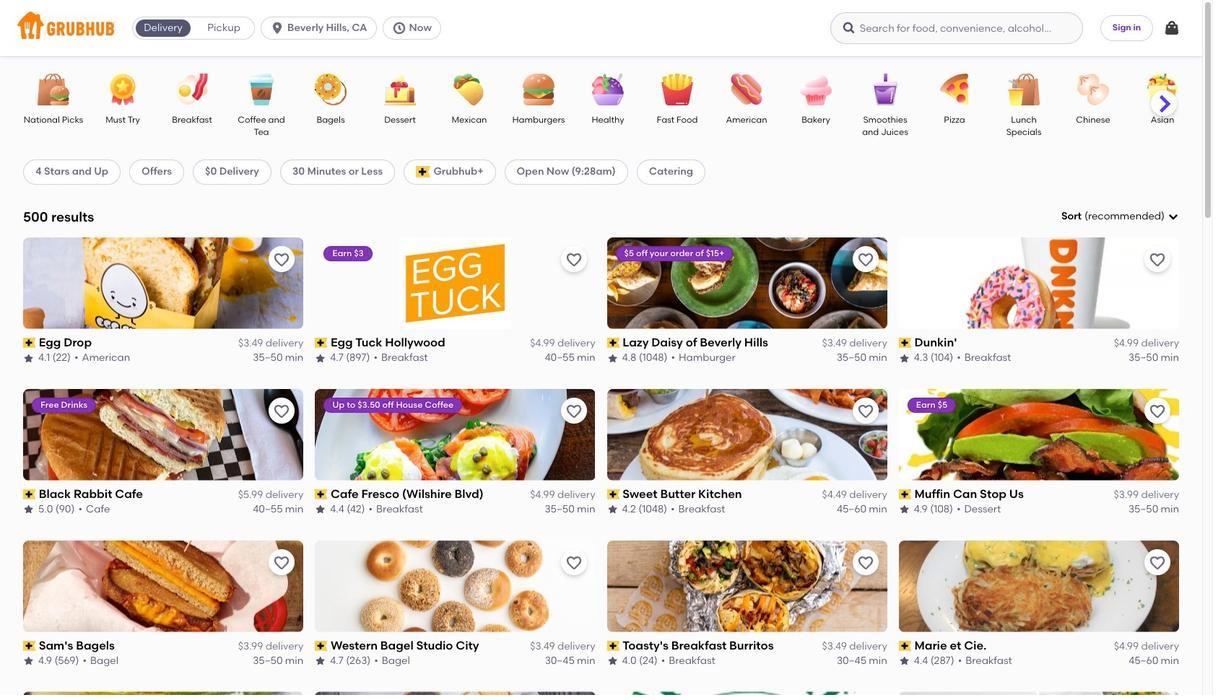 Task type: locate. For each thing, give the bounding box(es) containing it.
star icon image
[[23, 353, 35, 365], [315, 353, 327, 365], [607, 353, 619, 365], [899, 353, 911, 365], [23, 505, 35, 516], [315, 505, 327, 516], [607, 505, 619, 516], [899, 505, 911, 516], [23, 656, 35, 668], [315, 656, 327, 668], [607, 656, 619, 668], [899, 656, 911, 668]]

svg image
[[842, 21, 857, 35], [1168, 211, 1180, 223]]

bagels image
[[306, 74, 356, 105]]

star icon image for lazy daisy of beverly hills logo
[[607, 353, 619, 365]]

grubhub plus flag logo image
[[416, 167, 431, 178]]

star icon image for toasty's breakfast burritos logo
[[607, 656, 619, 668]]

subscription pass image
[[23, 338, 36, 348], [23, 642, 36, 652], [315, 642, 328, 652]]

cafe fresco (wilshire blvd) logo image
[[315, 389, 596, 481]]

subscription pass image for the star icon associated with egg tuck hollywood logo
[[315, 338, 328, 348]]

1 horizontal spatial svg image
[[1168, 211, 1180, 223]]

subscription pass image for cafe fresco (wilshire blvd) logo at the left of the page the star icon
[[315, 490, 328, 500]]

svg image
[[1164, 20, 1181, 37], [270, 21, 285, 35], [392, 21, 406, 35]]

svg image up asian image
[[1164, 20, 1181, 37]]

star icon image for western bagel studio city logo
[[315, 656, 327, 668]]

subscription pass image
[[315, 338, 328, 348], [607, 338, 620, 348], [899, 338, 912, 348], [23, 490, 36, 500], [315, 490, 328, 500], [607, 490, 620, 500], [899, 490, 912, 500], [607, 642, 620, 652], [899, 642, 912, 652]]

dessert image
[[375, 74, 426, 105]]

svg image up coffee and tea image
[[270, 21, 285, 35]]

egg drop logo image
[[23, 238, 304, 329]]

0 vertical spatial svg image
[[842, 21, 857, 35]]

subscription pass image for dunkin' logo the star icon
[[899, 338, 912, 348]]

None field
[[1062, 210, 1180, 224]]

star icon image for "sweet butter kitchen logo"
[[607, 505, 619, 516]]

subscription pass image for the star icon related to the muffin can stop us logo
[[899, 490, 912, 500]]

toasty's breakfast burritos logo image
[[607, 541, 888, 633]]

fast food image
[[653, 74, 703, 105]]

svg image up the "dessert" 'image' in the left of the page
[[392, 21, 406, 35]]

coffee and tea image
[[236, 74, 287, 105]]

bakery image
[[791, 74, 842, 105]]

lunch specials image
[[999, 74, 1050, 105]]

subscription pass image for the star icon associated with marie et cie. logo
[[899, 642, 912, 652]]

healthy image
[[583, 74, 634, 105]]

black rabbit cafe logo image
[[23, 389, 304, 481]]

dunkin' logo image
[[900, 238, 1180, 329]]

star icon image for egg tuck hollywood logo
[[315, 353, 327, 365]]

subscription pass image for lazy daisy of beverly hills logo the star icon
[[607, 338, 620, 348]]

2 horizontal spatial svg image
[[1164, 20, 1181, 37]]

american image
[[722, 74, 772, 105]]

main navigation navigation
[[0, 0, 1203, 56]]

subscription pass image for sam's bagels logo the star icon
[[23, 642, 36, 652]]

sweet butter kitchen logo image
[[607, 389, 888, 481]]

smoothies and juices image
[[861, 74, 911, 105]]

mexican image
[[444, 74, 495, 105]]

subscription pass image for the star icon associated with "sweet butter kitchen logo"
[[607, 490, 620, 500]]

Search for food, convenience, alcohol... search field
[[831, 12, 1084, 44]]

urth caffe melrose logo image
[[607, 693, 888, 696]]

marie et cie. logo image
[[900, 541, 1180, 633]]

0 horizontal spatial svg image
[[842, 21, 857, 35]]

muffin can stop us logo image
[[900, 389, 1180, 481]]



Task type: describe. For each thing, give the bounding box(es) containing it.
star icon image for black rabbit cafe logo
[[23, 505, 35, 516]]

sam's bagels logo image
[[23, 541, 304, 633]]

1 horizontal spatial svg image
[[392, 21, 406, 35]]

egg tuck hollywood logo image
[[400, 238, 512, 329]]

subscription pass image for the star icon related to egg drop logo
[[23, 338, 36, 348]]

1 vertical spatial svg image
[[1168, 211, 1180, 223]]

svg image inside the main navigation navigation
[[842, 21, 857, 35]]

must try image
[[98, 74, 148, 105]]

star icon image for dunkin' logo
[[899, 353, 911, 365]]

the rooster (w pico blvd)  logo image
[[315, 693, 596, 696]]

breakfast image
[[167, 74, 218, 105]]

subscription pass image for the star icon associated with toasty's breakfast burritos logo
[[607, 642, 620, 652]]

lazy daisy of beverly hills logo image
[[607, 238, 888, 329]]

hamburgers image
[[514, 74, 564, 105]]

western bagel studio city logo image
[[315, 541, 596, 633]]

national picks image
[[28, 74, 79, 105]]

star icon image for the muffin can stop us logo
[[899, 505, 911, 516]]

star icon image for egg drop logo
[[23, 353, 35, 365]]

chinese image
[[1069, 74, 1119, 105]]

uncle paulie's studio city logo image
[[23, 693, 304, 696]]

pizza image
[[930, 74, 981, 105]]

subscription pass image for the star icon associated with western bagel studio city logo
[[315, 642, 328, 652]]

corner bakery cafe logo image
[[900, 693, 1180, 696]]

asian image
[[1138, 74, 1189, 105]]

star icon image for marie et cie. logo
[[899, 656, 911, 668]]

subscription pass image for black rabbit cafe logo the star icon
[[23, 490, 36, 500]]

star icon image for sam's bagels logo
[[23, 656, 35, 668]]

0 horizontal spatial svg image
[[270, 21, 285, 35]]

star icon image for cafe fresco (wilshire blvd) logo at the left of the page
[[315, 505, 327, 516]]



Task type: vqa. For each thing, say whether or not it's contained in the screenshot.
Star icon for Black Rabbit Cafe logo
yes



